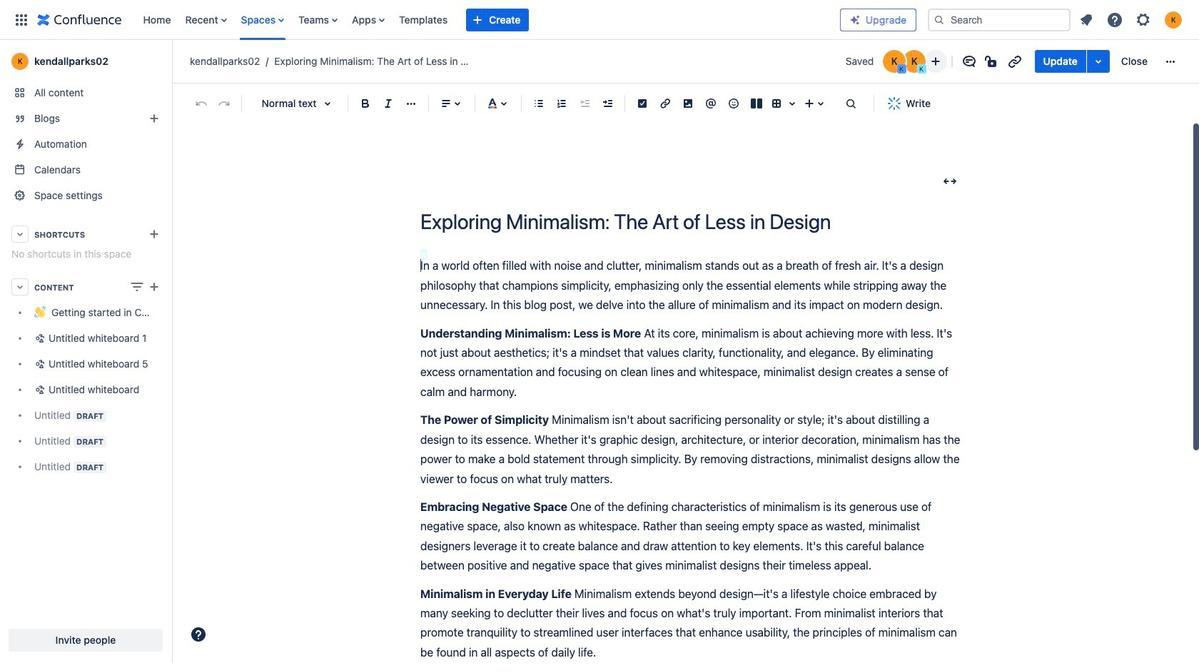 Task type: vqa. For each thing, say whether or not it's contained in the screenshot.
Global element
yes



Task type: locate. For each thing, give the bounding box(es) containing it.
adjust update settings image
[[1091, 53, 1108, 70]]

list formating group
[[528, 92, 619, 115]]

tree
[[6, 300, 166, 480]]

your profile and preferences image
[[1166, 11, 1183, 28]]

confluence image
[[37, 11, 122, 28], [37, 11, 122, 28]]

1 horizontal spatial list
[[1074, 7, 1191, 32]]

tree inside 'space' element
[[6, 300, 166, 480]]

0 horizontal spatial list
[[136, 0, 841, 40]]

find and replace image
[[843, 95, 860, 112]]

mention @ image
[[703, 95, 720, 112]]

no restrictions image
[[984, 53, 1001, 70]]

numbered list ⌘⇧7 image
[[554, 95, 571, 112]]

add shortcut image
[[146, 226, 163, 243]]

Blog post title text field
[[421, 210, 964, 234]]

settings icon image
[[1136, 11, 1153, 28]]

group
[[1035, 50, 1157, 73]]

appswitcher icon image
[[13, 11, 30, 28]]

None search field
[[929, 8, 1071, 31]]

list
[[136, 0, 841, 40], [1074, 7, 1191, 32]]

add image, video, or file image
[[680, 95, 697, 112]]

global element
[[9, 0, 841, 40]]

link ⌘k image
[[657, 95, 674, 112]]

banner
[[0, 0, 1200, 40]]

premium image
[[850, 14, 861, 25]]

table ⇧⌥t image
[[769, 95, 786, 112]]

action item [] image
[[634, 95, 651, 112]]

search image
[[934, 14, 946, 25]]

list for appswitcher icon
[[136, 0, 841, 40]]

text formatting group
[[354, 92, 423, 115]]

change view image
[[129, 279, 146, 296]]

bullet list ⌘⇧8 image
[[531, 95, 548, 112]]



Task type: describe. For each thing, give the bounding box(es) containing it.
Search field
[[929, 8, 1071, 31]]

table size image
[[784, 95, 801, 112]]

comment icon image
[[961, 53, 978, 70]]

space element
[[0, 40, 171, 664]]

layouts image
[[749, 95, 766, 112]]

italic ⌘i image
[[380, 95, 397, 112]]

list for premium 'icon'
[[1074, 7, 1191, 32]]

avatar group element
[[882, 49, 927, 74]]

create image
[[146, 279, 163, 296]]

more image
[[1163, 53, 1180, 70]]

more formatting image
[[403, 95, 420, 112]]

bold ⌘b image
[[357, 95, 374, 112]]

indent tab image
[[599, 95, 616, 112]]

invite to edit image
[[927, 53, 945, 70]]

Main content area, start typing to enter text. text field
[[421, 257, 964, 664]]

create a blog image
[[146, 110, 163, 127]]

collapse sidebar image
[[156, 47, 187, 76]]

make page full-width image
[[942, 173, 959, 190]]

emoji : image
[[726, 95, 743, 112]]

help icon image
[[1107, 11, 1124, 28]]

notification icon image
[[1079, 11, 1096, 28]]

align left image
[[438, 95, 455, 112]]

copy link image
[[1007, 53, 1024, 70]]



